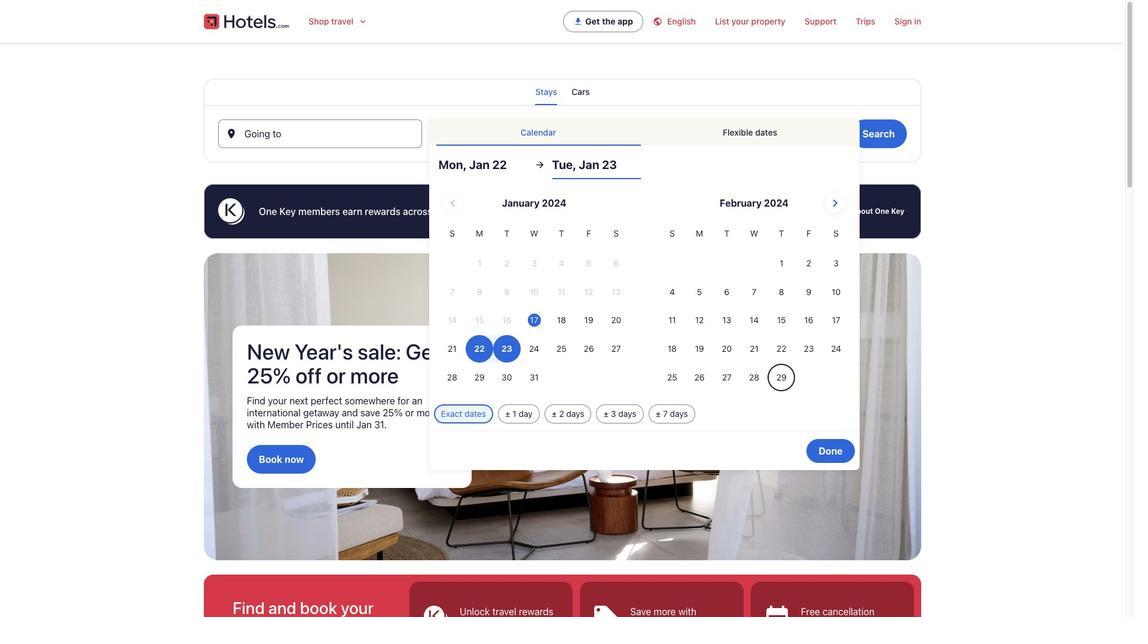 Task type: describe. For each thing, give the bounding box(es) containing it.
shop travel
[[309, 16, 353, 26]]

get the app link
[[563, 11, 643, 32]]

2 29 button from the left
[[768, 364, 795, 392]]

12 button
[[686, 307, 713, 334]]

1 vertical spatial 19 button
[[686, 336, 713, 363]]

22 button
[[768, 336, 795, 363]]

14 button
[[741, 307, 768, 334]]

shop
[[309, 16, 329, 26]]

m for february 2024
[[696, 228, 703, 239]]

2 s from the left
[[614, 228, 619, 239]]

± 7 days
[[656, 409, 688, 419]]

until
[[335, 420, 354, 431]]

with
[[247, 420, 265, 431]]

5 inside button
[[697, 287, 702, 297]]

and inside find your next perfect somewhere for an international getaway and save 25% or more with member prices until jan 31.
[[342, 408, 358, 419]]

days for ± 7 days
[[670, 409, 688, 419]]

31 button
[[521, 364, 548, 392]]

25 for rightmost 25 button
[[667, 373, 677, 383]]

28 for 28 button inside the january 2024 element
[[447, 373, 457, 383]]

cars link
[[572, 79, 590, 105]]

english button
[[643, 10, 706, 33]]

shop travel button
[[299, 10, 377, 33]]

4 button
[[659, 279, 686, 306]]

the
[[602, 16, 616, 26]]

0 horizontal spatial 2
[[505, 258, 509, 268]]

exact
[[441, 409, 462, 419]]

0 horizontal spatial 27 button
[[603, 336, 630, 363]]

learn about one key
[[830, 207, 905, 216]]

app
[[618, 16, 633, 26]]

1 horizontal spatial get
[[586, 16, 600, 26]]

3 s from the left
[[670, 228, 675, 239]]

1 horizontal spatial 20 button
[[713, 336, 741, 363]]

stays link
[[535, 79, 557, 105]]

± 1 day
[[505, 409, 533, 419]]

days for ± 3 days
[[619, 409, 637, 419]]

1 horizontal spatial one
[[875, 207, 890, 216]]

about
[[852, 207, 873, 216]]

learn
[[830, 207, 851, 216]]

hotels.com,
[[475, 206, 529, 217]]

february 2024
[[720, 198, 789, 209]]

9 button
[[795, 279, 823, 306]]

2 24 from the left
[[831, 344, 841, 354]]

2 17 button from the left
[[823, 307, 850, 334]]

25 for left 25 button
[[557, 344, 567, 354]]

trips
[[856, 16, 876, 26]]

21 inside january 2024 element
[[448, 344, 457, 354]]

0 vertical spatial 19 button
[[575, 307, 603, 334]]

property
[[751, 16, 786, 26]]

0 vertical spatial 23
[[512, 133, 523, 144]]

members
[[298, 206, 340, 217]]

6 inside january 2024 element
[[614, 258, 619, 268]]

0 horizontal spatial 25 button
[[548, 336, 575, 363]]

22 inside 'february 2024' element
[[777, 344, 787, 354]]

0 vertical spatial 26 button
[[575, 336, 603, 363]]

international
[[247, 408, 301, 419]]

2 out of 3 element
[[580, 583, 744, 618]]

jan 22 - jan 23
[[455, 133, 523, 144]]

19 for 19 button to the bottom
[[695, 344, 704, 354]]

1 17 button from the left
[[521, 307, 548, 334]]

flexible dates
[[723, 127, 777, 138]]

january
[[502, 198, 540, 209]]

1 horizontal spatial key
[[891, 207, 905, 216]]

dates for flexible dates
[[755, 127, 777, 138]]

1 29 button from the left
[[466, 364, 493, 392]]

31
[[530, 373, 539, 383]]

jan right -
[[494, 133, 509, 144]]

exact dates
[[441, 409, 486, 419]]

search button
[[851, 120, 907, 148]]

1 inside button
[[780, 258, 784, 268]]

book
[[259, 455, 282, 465]]

member
[[268, 420, 304, 431]]

search
[[863, 129, 895, 139]]

done button
[[807, 439, 855, 463]]

28 button inside january 2024 element
[[439, 364, 466, 392]]

14 inside button
[[750, 315, 759, 326]]

download the app button image
[[574, 17, 583, 26]]

f for february 2024
[[807, 228, 811, 239]]

trips link
[[846, 10, 885, 33]]

3 out of 3 element
[[751, 583, 914, 618]]

12 inside january 2024 element
[[585, 287, 593, 297]]

list
[[715, 16, 730, 26]]

book now link
[[247, 446, 316, 474]]

save
[[360, 408, 380, 419]]

travel
[[331, 16, 353, 26]]

± 2 days
[[552, 409, 585, 419]]

january 2024 element
[[439, 227, 630, 393]]

february
[[720, 198, 762, 209]]

0 horizontal spatial 20 button
[[603, 307, 630, 334]]

7 button
[[741, 279, 768, 306]]

1 21 button from the left
[[439, 336, 466, 363]]

16 button
[[795, 307, 823, 334]]

0 vertical spatial 18 button
[[548, 307, 575, 334]]

tab list containing stays
[[204, 79, 921, 105]]

1 t from the left
[[504, 228, 510, 239]]

for
[[398, 396, 410, 407]]

6 button
[[713, 279, 741, 306]]

calendar link
[[436, 120, 641, 146]]

tab list containing calendar
[[429, 120, 860, 146]]

2 t from the left
[[559, 228, 564, 239]]

18 inside 'february 2024' element
[[668, 344, 677, 354]]

3 inside january 2024 element
[[532, 258, 537, 268]]

17 for first 17 button from the right
[[832, 315, 841, 326]]

1 button
[[768, 250, 795, 277]]

1 s from the left
[[450, 228, 455, 239]]

vrbo
[[550, 206, 571, 217]]

10 inside button
[[832, 287, 841, 297]]

15 inside 'button'
[[777, 315, 786, 326]]

1 vertical spatial 26 button
[[686, 364, 713, 392]]

jan 22 - jan 23 button
[[429, 120, 633, 148]]

± for ± 1 day
[[505, 409, 510, 419]]

17 for 2nd 17 button from the right
[[530, 315, 539, 326]]

30 button
[[493, 364, 521, 392]]

28 for 28 button in 'february 2024' element
[[749, 373, 759, 383]]

-
[[487, 133, 491, 144]]

1 horizontal spatial and
[[531, 206, 548, 217]]

list your property
[[715, 16, 786, 26]]

in
[[914, 16, 921, 26]]

learn about one key link
[[828, 202, 907, 221]]

1 horizontal spatial 3
[[611, 409, 616, 419]]

cars
[[572, 87, 590, 97]]

find your next perfect somewhere for an international getaway and save 25% or more with member prices until jan 31.
[[247, 396, 439, 431]]

1 horizontal spatial 7
[[663, 409, 668, 419]]

0 horizontal spatial 22
[[473, 133, 485, 144]]

0 horizontal spatial 4
[[559, 258, 564, 268]]

0 horizontal spatial one
[[259, 206, 277, 217]]

tue, jan 23 button
[[552, 151, 641, 179]]

2 inside button
[[807, 258, 812, 268]]

15 inside january 2024 element
[[475, 315, 484, 326]]

next month image
[[828, 196, 843, 210]]

1 horizontal spatial 2
[[559, 409, 564, 419]]

getaway
[[303, 408, 339, 419]]

11 button
[[659, 307, 686, 334]]

26 for 26 button to the bottom
[[695, 373, 705, 383]]

5 inside january 2024 element
[[586, 258, 592, 268]]

25% inside new year's sale: get 25% off or more
[[247, 363, 291, 389]]

new year's sale: get 25% off or more
[[247, 339, 440, 389]]

get inside new year's sale: get 25% off or more
[[406, 339, 440, 365]]

w for january
[[530, 228, 538, 239]]

january 2024
[[502, 198, 567, 209]]

book now
[[259, 455, 304, 465]]

m for january 2024
[[476, 228, 483, 239]]

english
[[667, 16, 696, 26]]

your for find
[[268, 396, 287, 407]]

now
[[285, 455, 304, 465]]

16 inside button
[[805, 315, 814, 326]]

11 inside january 2024 element
[[558, 287, 565, 297]]

1 24 from the left
[[529, 344, 539, 354]]

1 out of 3 element
[[410, 583, 573, 618]]

more inside find your next perfect somewhere for an international getaway and save 25% or more with member prices until jan 31.
[[417, 408, 439, 419]]

sign in button
[[885, 10, 931, 33]]

rewards
[[365, 206, 401, 217]]

2024 for february 2024
[[764, 198, 789, 209]]

3 inside '3' button
[[834, 258, 839, 268]]

1 horizontal spatial 18 button
[[659, 336, 686, 363]]

an
[[412, 396, 423, 407]]



Task type: vqa. For each thing, say whether or not it's contained in the screenshot.
'trip'
no



Task type: locate. For each thing, give the bounding box(es) containing it.
0 horizontal spatial 26 button
[[575, 336, 603, 363]]

sign in
[[895, 16, 921, 26]]

1 w from the left
[[530, 228, 538, 239]]

2 8 from the left
[[779, 287, 784, 297]]

25 button up "± 7 days"
[[659, 364, 686, 392]]

1 vertical spatial 11
[[669, 315, 676, 326]]

5 button
[[686, 279, 713, 306]]

7 inside january 2024 element
[[450, 287, 455, 297]]

0 vertical spatial 27 button
[[603, 336, 630, 363]]

year's
[[295, 339, 353, 365]]

1 vertical spatial tab list
[[429, 120, 860, 146]]

2 29 from the left
[[777, 373, 787, 383]]

13 button
[[713, 307, 741, 334]]

0 vertical spatial 11
[[558, 287, 565, 297]]

25 button up 31 button
[[548, 336, 575, 363]]

0 horizontal spatial 28
[[447, 373, 457, 383]]

25 inside 'february 2024' element
[[667, 373, 677, 383]]

flexible dates link
[[648, 120, 852, 146]]

m inside january 2024 element
[[476, 228, 483, 239]]

1 vertical spatial or
[[405, 408, 414, 419]]

18
[[557, 315, 566, 326], [668, 344, 677, 354]]

23 inside "button"
[[602, 158, 617, 172]]

stays
[[535, 87, 557, 97]]

25% up find at the left bottom of page
[[247, 363, 291, 389]]

w down january 2024
[[530, 228, 538, 239]]

new
[[247, 339, 290, 365]]

or down for
[[405, 408, 414, 419]]

1 vertical spatial 19
[[695, 344, 704, 354]]

1 f from the left
[[587, 228, 591, 239]]

expedia,
[[435, 206, 473, 217]]

1 days from the left
[[566, 409, 585, 419]]

1 horizontal spatial or
[[405, 408, 414, 419]]

19 button down 12 button
[[686, 336, 713, 363]]

0 horizontal spatial 17
[[530, 315, 539, 326]]

0 horizontal spatial 29 button
[[466, 364, 493, 392]]

2 16 from the left
[[805, 315, 814, 326]]

2 21 button from the left
[[741, 336, 768, 363]]

± right ± 2 days
[[604, 409, 609, 419]]

1 vertical spatial 25%
[[383, 408, 403, 419]]

17 right 16 button
[[832, 315, 841, 326]]

1 29 from the left
[[475, 373, 485, 383]]

20 button down 13 'button'
[[713, 336, 741, 363]]

1 horizontal spatial 10
[[832, 287, 841, 297]]

and
[[531, 206, 548, 217], [342, 408, 358, 419]]

19 down 12 button
[[695, 344, 704, 354]]

t down february
[[724, 228, 730, 239]]

0 horizontal spatial 19
[[584, 315, 593, 326]]

1 horizontal spatial 2024
[[764, 198, 789, 209]]

0 vertical spatial tab list
[[204, 79, 921, 105]]

11 inside 11 button
[[669, 315, 676, 326]]

perfect
[[311, 396, 342, 407]]

13 right 12 button
[[723, 315, 732, 326]]

21 inside 'february 2024' element
[[750, 344, 759, 354]]

1 28 button from the left
[[439, 364, 466, 392]]

29 for 1st 29 button from the right
[[777, 373, 787, 383]]

4 down vrbo
[[559, 258, 564, 268]]

4 t from the left
[[779, 228, 784, 239]]

17 inside 'february 2024' element
[[832, 315, 841, 326]]

1 horizontal spatial 19
[[695, 344, 704, 354]]

0 horizontal spatial w
[[530, 228, 538, 239]]

1 horizontal spatial m
[[696, 228, 703, 239]]

22 down 'jan 22 - jan 23'
[[492, 158, 507, 172]]

find
[[247, 396, 266, 407]]

0 horizontal spatial 27
[[612, 344, 621, 354]]

17 button up 31
[[521, 307, 548, 334]]

1 2024 from the left
[[542, 198, 567, 209]]

jan
[[455, 133, 471, 144], [494, 133, 509, 144], [469, 158, 490, 172], [579, 158, 600, 172], [356, 420, 372, 431]]

2 vertical spatial 22
[[777, 344, 787, 354]]

done
[[819, 446, 843, 457]]

0 vertical spatial 25%
[[247, 363, 291, 389]]

24 down today element at the left
[[529, 344, 539, 354]]

5
[[586, 258, 592, 268], [697, 287, 702, 297]]

1 horizontal spatial 9
[[806, 287, 812, 297]]

29
[[475, 373, 485, 383], [777, 373, 787, 383]]

1 horizontal spatial 14
[[750, 315, 759, 326]]

± right ± 3 days
[[656, 409, 661, 419]]

19 right today element at the left
[[584, 315, 593, 326]]

previous month image
[[446, 196, 461, 210]]

1 horizontal spatial 25 button
[[659, 364, 686, 392]]

1 vertical spatial 25 button
[[659, 364, 686, 392]]

17 inside today element
[[530, 315, 539, 326]]

26 for the top 26 button
[[584, 344, 594, 354]]

days for ± 2 days
[[566, 409, 585, 419]]

10 inside january 2024 element
[[530, 287, 539, 297]]

more inside new year's sale: get 25% off or more
[[350, 363, 399, 389]]

15
[[475, 315, 484, 326], [777, 315, 786, 326]]

1 vertical spatial get
[[406, 339, 440, 365]]

2 w from the left
[[750, 228, 758, 239]]

0 horizontal spatial 10
[[530, 287, 539, 297]]

sign
[[895, 16, 912, 26]]

2 21 from the left
[[750, 344, 759, 354]]

m inside 'february 2024' element
[[696, 228, 703, 239]]

17 button
[[521, 307, 548, 334], [823, 307, 850, 334]]

1 vertical spatial 27 button
[[713, 364, 741, 392]]

28 down 14 button
[[749, 373, 759, 383]]

25 button
[[548, 336, 575, 363], [659, 364, 686, 392]]

± for ± 3 days
[[604, 409, 609, 419]]

± left day at the bottom left of the page
[[505, 409, 510, 419]]

25
[[557, 344, 567, 354], [667, 373, 677, 383]]

3 t from the left
[[724, 228, 730, 239]]

t up 1 button
[[779, 228, 784, 239]]

28 button up 'exact' on the left of page
[[439, 364, 466, 392]]

18 down 11 button
[[668, 344, 677, 354]]

2 horizontal spatial 22
[[777, 344, 787, 354]]

13 left 4 button
[[612, 287, 621, 297]]

2 ± from the left
[[552, 409, 557, 419]]

28 up 'exact' on the left of page
[[447, 373, 457, 383]]

0 horizontal spatial 8
[[477, 287, 482, 297]]

2 days from the left
[[619, 409, 637, 419]]

1 vertical spatial 20
[[722, 344, 732, 354]]

1 9 from the left
[[504, 287, 510, 297]]

14
[[448, 315, 457, 326], [750, 315, 759, 326]]

tab list
[[204, 79, 921, 105], [429, 120, 860, 146]]

20 for 20 button to the right
[[722, 344, 732, 354]]

1 horizontal spatial 8
[[779, 287, 784, 297]]

1 horizontal spatial 11
[[669, 315, 676, 326]]

15 right 14 button
[[777, 315, 786, 326]]

27 inside 'february 2024' element
[[722, 373, 732, 383]]

2 f from the left
[[807, 228, 811, 239]]

more
[[350, 363, 399, 389], [417, 408, 439, 419]]

6 inside 6 button
[[724, 287, 730, 297]]

17 button down 10 button
[[823, 307, 850, 334]]

3
[[532, 258, 537, 268], [834, 258, 839, 268], [611, 409, 616, 419]]

dates right the flexible
[[755, 127, 777, 138]]

±
[[505, 409, 510, 419], [552, 409, 557, 419], [604, 409, 609, 419], [656, 409, 661, 419]]

25% down for
[[383, 408, 403, 419]]

w for february
[[750, 228, 758, 239]]

your up international
[[268, 396, 287, 407]]

22 left 23 button
[[777, 344, 787, 354]]

22 left -
[[473, 133, 485, 144]]

m down 'hotels.com,'
[[476, 228, 483, 239]]

0 horizontal spatial 18
[[557, 315, 566, 326]]

jan inside "button"
[[579, 158, 600, 172]]

0 horizontal spatial 6
[[614, 258, 619, 268]]

f for january 2024
[[587, 228, 591, 239]]

13 inside 'button'
[[723, 315, 732, 326]]

25% inside find your next perfect somewhere for an international getaway and save 25% or more with member prices until jan 31.
[[383, 408, 403, 419]]

key left members
[[280, 206, 296, 217]]

0 horizontal spatial get
[[406, 339, 440, 365]]

1 24 button from the left
[[521, 336, 548, 363]]

s
[[450, 228, 455, 239], [614, 228, 619, 239], [670, 228, 675, 239], [834, 228, 839, 239]]

1 16 from the left
[[502, 315, 512, 326]]

list your property link
[[706, 10, 795, 33]]

support link
[[795, 10, 846, 33]]

2 14 from the left
[[750, 315, 759, 326]]

17
[[530, 315, 539, 326], [832, 315, 841, 326]]

tab list up calendar in the left of the page
[[204, 79, 921, 105]]

1 horizontal spatial 24
[[831, 344, 841, 354]]

3 days from the left
[[670, 409, 688, 419]]

one
[[259, 206, 277, 217], [875, 207, 890, 216]]

application
[[439, 189, 850, 393]]

application containing january 2024
[[439, 189, 850, 393]]

29 left the 30 on the bottom of page
[[475, 373, 485, 383]]

19 inside january 2024 element
[[584, 315, 593, 326]]

1 horizontal spatial w
[[750, 228, 758, 239]]

28 button inside 'february 2024' element
[[741, 364, 768, 392]]

w inside january 2024 element
[[530, 228, 538, 239]]

24 button down 16 button
[[823, 336, 850, 363]]

1 horizontal spatial 28 button
[[741, 364, 768, 392]]

7
[[450, 287, 455, 297], [752, 287, 757, 297], [663, 409, 668, 419]]

2 2024 from the left
[[764, 198, 789, 209]]

february 2024 element
[[659, 227, 850, 393]]

0 horizontal spatial 24
[[529, 344, 539, 354]]

somewhere
[[345, 396, 395, 407]]

19 button
[[575, 307, 603, 334], [686, 336, 713, 363]]

9 inside button
[[806, 287, 812, 297]]

0 horizontal spatial 21 button
[[439, 336, 466, 363]]

2 24 button from the left
[[823, 336, 850, 363]]

8 button
[[768, 279, 795, 306]]

1 horizontal spatial 18
[[668, 344, 677, 354]]

16
[[502, 315, 512, 326], [805, 315, 814, 326]]

calendar
[[521, 127, 556, 138]]

26 inside 'february 2024' element
[[695, 373, 705, 383]]

flexible
[[723, 127, 753, 138]]

24 button up 31
[[521, 336, 548, 363]]

1 horizontal spatial 16
[[805, 315, 814, 326]]

jan right mon,
[[469, 158, 490, 172]]

w down february 2024
[[750, 228, 758, 239]]

1 horizontal spatial 20
[[722, 344, 732, 354]]

application inside new year's sale: get 25% off or more main content
[[439, 189, 850, 393]]

t
[[504, 228, 510, 239], [559, 228, 564, 239], [724, 228, 730, 239], [779, 228, 784, 239]]

0 horizontal spatial 14
[[448, 315, 457, 326]]

14 inside january 2024 element
[[448, 315, 457, 326]]

get the app
[[586, 16, 633, 26]]

2 down 'hotels.com,'
[[505, 258, 509, 268]]

one left members
[[259, 206, 277, 217]]

dates right 'exact' on the left of page
[[465, 409, 486, 419]]

0 horizontal spatial your
[[268, 396, 287, 407]]

1 down 'hotels.com,'
[[478, 258, 482, 268]]

2 15 from the left
[[777, 315, 786, 326]]

2024 right february
[[764, 198, 789, 209]]

your right list
[[732, 16, 749, 26]]

23 right tue,
[[602, 158, 617, 172]]

0 horizontal spatial 24 button
[[521, 336, 548, 363]]

4 left 5 button
[[670, 287, 675, 297]]

1 vertical spatial 4
[[670, 287, 675, 297]]

0 vertical spatial 25 button
[[548, 336, 575, 363]]

today element
[[528, 314, 541, 327]]

1 horizontal spatial 4
[[670, 287, 675, 297]]

and up until
[[342, 408, 358, 419]]

19 inside 'february 2024' element
[[695, 344, 704, 354]]

29 button left the 30 on the bottom of page
[[466, 364, 493, 392]]

0 horizontal spatial 29
[[475, 373, 485, 383]]

0 horizontal spatial 11
[[558, 287, 565, 297]]

0 horizontal spatial 26
[[584, 344, 594, 354]]

0 vertical spatial more
[[350, 363, 399, 389]]

10 right the 9 button
[[832, 287, 841, 297]]

1 inside january 2024 element
[[478, 258, 482, 268]]

1 horizontal spatial 27 button
[[713, 364, 741, 392]]

more up 'somewhere'
[[350, 363, 399, 389]]

2
[[505, 258, 509, 268], [807, 258, 812, 268], [559, 409, 564, 419]]

get right sale:
[[406, 339, 440, 365]]

19 button right today element at the left
[[575, 307, 603, 334]]

1 ± from the left
[[505, 409, 510, 419]]

days right ± 3 days
[[670, 409, 688, 419]]

28 inside 'february 2024' element
[[749, 373, 759, 383]]

2 28 button from the left
[[741, 364, 768, 392]]

2 horizontal spatial 2
[[807, 258, 812, 268]]

2 9 from the left
[[806, 287, 812, 297]]

2 right day at the bottom left of the page
[[559, 409, 564, 419]]

8 inside january 2024 element
[[477, 287, 482, 297]]

1 vertical spatial your
[[268, 396, 287, 407]]

1 horizontal spatial days
[[619, 409, 637, 419]]

0 vertical spatial 13
[[612, 287, 621, 297]]

29 inside january 2024 element
[[475, 373, 485, 383]]

29 button
[[466, 364, 493, 392], [768, 364, 795, 392]]

2024 for january 2024
[[542, 198, 567, 209]]

19
[[584, 315, 593, 326], [695, 344, 704, 354]]

2 horizontal spatial 7
[[752, 287, 757, 297]]

2 10 from the left
[[832, 287, 841, 297]]

0 vertical spatial 20
[[611, 315, 621, 326]]

or up perfect
[[327, 363, 346, 389]]

23 right -
[[512, 133, 523, 144]]

hotels logo image
[[204, 12, 290, 31]]

25 inside january 2024 element
[[557, 344, 567, 354]]

24 right 23 button
[[831, 344, 841, 354]]

2 horizontal spatial 1
[[780, 258, 784, 268]]

t down vrbo
[[559, 228, 564, 239]]

10 button
[[823, 279, 850, 306]]

2024 right january
[[542, 198, 567, 209]]

1 horizontal spatial more
[[417, 408, 439, 419]]

3 button
[[823, 250, 850, 277]]

27 inside january 2024 element
[[612, 344, 621, 354]]

f inside january 2024 element
[[587, 228, 591, 239]]

2 17 from the left
[[832, 315, 841, 326]]

21 button
[[439, 336, 466, 363], [741, 336, 768, 363]]

3 right '2' button
[[834, 258, 839, 268]]

directional image
[[534, 160, 545, 170]]

t down 'hotels.com,'
[[504, 228, 510, 239]]

0 horizontal spatial m
[[476, 228, 483, 239]]

18 button right today element at the left
[[548, 307, 575, 334]]

20 down 13 'button'
[[722, 344, 732, 354]]

1 17 from the left
[[530, 315, 539, 326]]

f inside 'february 2024' element
[[807, 228, 811, 239]]

3 right ± 2 days
[[611, 409, 616, 419]]

one key members earn rewards across expedia, hotels.com, and vrbo
[[259, 206, 571, 217]]

0 vertical spatial dates
[[755, 127, 777, 138]]

1 left day at the bottom left of the page
[[513, 409, 517, 419]]

1 vertical spatial 18
[[668, 344, 677, 354]]

18 right today element at the left
[[557, 315, 566, 326]]

4 ± from the left
[[656, 409, 661, 419]]

23 right 22 button
[[804, 344, 814, 354]]

trailing image
[[358, 17, 368, 26]]

mon, jan 22
[[439, 158, 507, 172]]

jan inside find your next perfect somewhere for an international getaway and save 25% or more with member prices until jan 31.
[[356, 420, 372, 431]]

1 vertical spatial 25
[[667, 373, 677, 383]]

29 for 2nd 29 button from the right
[[475, 373, 485, 383]]

27
[[612, 344, 621, 354], [722, 373, 732, 383]]

1 left '2' button
[[780, 258, 784, 268]]

9 inside january 2024 element
[[504, 287, 510, 297]]

0 horizontal spatial 18 button
[[548, 307, 575, 334]]

jan right tue,
[[579, 158, 600, 172]]

next
[[290, 396, 308, 407]]

± for ± 2 days
[[552, 409, 557, 419]]

one right about
[[875, 207, 890, 216]]

19 for topmost 19 button
[[584, 315, 593, 326]]

dates for exact dates
[[465, 409, 486, 419]]

1 horizontal spatial 21 button
[[741, 336, 768, 363]]

20 left 11 button
[[611, 315, 621, 326]]

0 horizontal spatial or
[[327, 363, 346, 389]]

2 m from the left
[[696, 228, 703, 239]]

2 right 1 button
[[807, 258, 812, 268]]

across
[[403, 206, 432, 217]]

days left ± 3 days
[[566, 409, 585, 419]]

23 inside 'february 2024' element
[[804, 344, 814, 354]]

3 ± from the left
[[604, 409, 609, 419]]

tab list up tue, jan 23 "button"
[[429, 120, 860, 146]]

6
[[614, 258, 619, 268], [724, 287, 730, 297]]

4 inside button
[[670, 287, 675, 297]]

2 28 from the left
[[749, 373, 759, 383]]

w inside 'february 2024' element
[[750, 228, 758, 239]]

off
[[296, 363, 322, 389]]

2 horizontal spatial days
[[670, 409, 688, 419]]

0 horizontal spatial 16
[[502, 315, 512, 326]]

more down 'an' at the bottom of page
[[417, 408, 439, 419]]

18 inside january 2024 element
[[557, 315, 566, 326]]

1 28 from the left
[[447, 373, 457, 383]]

w
[[530, 228, 538, 239], [750, 228, 758, 239]]

or inside find your next perfect somewhere for an international getaway and save 25% or more with member prices until jan 31.
[[405, 408, 414, 419]]

0 horizontal spatial 28 button
[[439, 364, 466, 392]]

21
[[448, 344, 457, 354], [750, 344, 759, 354]]

± for ± 7 days
[[656, 409, 661, 419]]

26 inside january 2024 element
[[584, 344, 594, 354]]

23
[[512, 133, 523, 144], [602, 158, 617, 172], [804, 344, 814, 354]]

days left "± 7 days"
[[619, 409, 637, 419]]

12 inside button
[[695, 315, 704, 326]]

13 inside january 2024 element
[[612, 287, 621, 297]]

1 horizontal spatial 1
[[513, 409, 517, 419]]

get right download the app button icon
[[586, 16, 600, 26]]

10 up today element at the left
[[530, 287, 539, 297]]

15 button
[[768, 307, 795, 334]]

1 15 from the left
[[475, 315, 484, 326]]

28 button down 22 button
[[741, 364, 768, 392]]

1 8 from the left
[[477, 287, 482, 297]]

small image
[[653, 17, 667, 26]]

16 right "15" 'button'
[[805, 315, 814, 326]]

tue, jan 23
[[552, 158, 617, 172]]

28 inside january 2024 element
[[447, 373, 457, 383]]

2 button
[[795, 250, 823, 277]]

11
[[558, 287, 565, 297], [669, 315, 676, 326]]

29 down 22 button
[[777, 373, 787, 383]]

0 vertical spatial 25
[[557, 344, 567, 354]]

16 left today element at the left
[[502, 315, 512, 326]]

± right day at the bottom left of the page
[[552, 409, 557, 419]]

2 horizontal spatial 3
[[834, 258, 839, 268]]

1 horizontal spatial 25%
[[383, 408, 403, 419]]

mon,
[[439, 158, 467, 172]]

0 vertical spatial 26
[[584, 344, 594, 354]]

1 horizontal spatial 24 button
[[823, 336, 850, 363]]

0 vertical spatial get
[[586, 16, 600, 26]]

your for list
[[732, 16, 749, 26]]

8 inside button
[[779, 287, 784, 297]]

20 for the left 20 button
[[611, 315, 621, 326]]

17 up 31
[[530, 315, 539, 326]]

your inside 'link'
[[732, 16, 749, 26]]

1 21 from the left
[[448, 344, 457, 354]]

dates inside flexible dates link
[[755, 127, 777, 138]]

support
[[805, 16, 837, 26]]

0 vertical spatial and
[[531, 206, 548, 217]]

sale:
[[358, 339, 401, 365]]

3 up today element at the left
[[532, 258, 537, 268]]

7 inside button
[[752, 287, 757, 297]]

1 m from the left
[[476, 228, 483, 239]]

1 vertical spatial 22
[[492, 158, 507, 172]]

4 s from the left
[[834, 228, 839, 239]]

prices
[[306, 420, 333, 431]]

0 horizontal spatial key
[[280, 206, 296, 217]]

29 inside 'february 2024' element
[[777, 373, 787, 383]]

29 button down 22 button
[[768, 364, 795, 392]]

m up 5 button
[[696, 228, 703, 239]]

1 10 from the left
[[530, 287, 539, 297]]

0 vertical spatial or
[[327, 363, 346, 389]]

26
[[584, 344, 594, 354], [695, 373, 705, 383]]

0 horizontal spatial 23
[[512, 133, 523, 144]]

jan down save
[[356, 420, 372, 431]]

18 button down 11 button
[[659, 336, 686, 363]]

and left vrbo
[[531, 206, 548, 217]]

1 vertical spatial more
[[417, 408, 439, 419]]

0 horizontal spatial 2024
[[542, 198, 567, 209]]

key right about
[[891, 207, 905, 216]]

20 button left 11 button
[[603, 307, 630, 334]]

0 vertical spatial your
[[732, 16, 749, 26]]

10
[[530, 287, 539, 297], [832, 287, 841, 297]]

0 horizontal spatial 20
[[611, 315, 621, 326]]

or inside new year's sale: get 25% off or more
[[327, 363, 346, 389]]

25%
[[247, 363, 291, 389], [383, 408, 403, 419]]

16 inside january 2024 element
[[502, 315, 512, 326]]

15 left today element at the left
[[475, 315, 484, 326]]

0 horizontal spatial 5
[[586, 258, 592, 268]]

your
[[732, 16, 749, 26], [268, 396, 287, 407]]

1 14 from the left
[[448, 315, 457, 326]]

jan left -
[[455, 133, 471, 144]]

m
[[476, 228, 483, 239], [696, 228, 703, 239]]

new year's sale: get 25% off or more main content
[[0, 43, 1125, 618]]

your inside find your next perfect somewhere for an international getaway and save 25% or more with member prices until jan 31.
[[268, 396, 287, 407]]

1 horizontal spatial 26 button
[[686, 364, 713, 392]]



